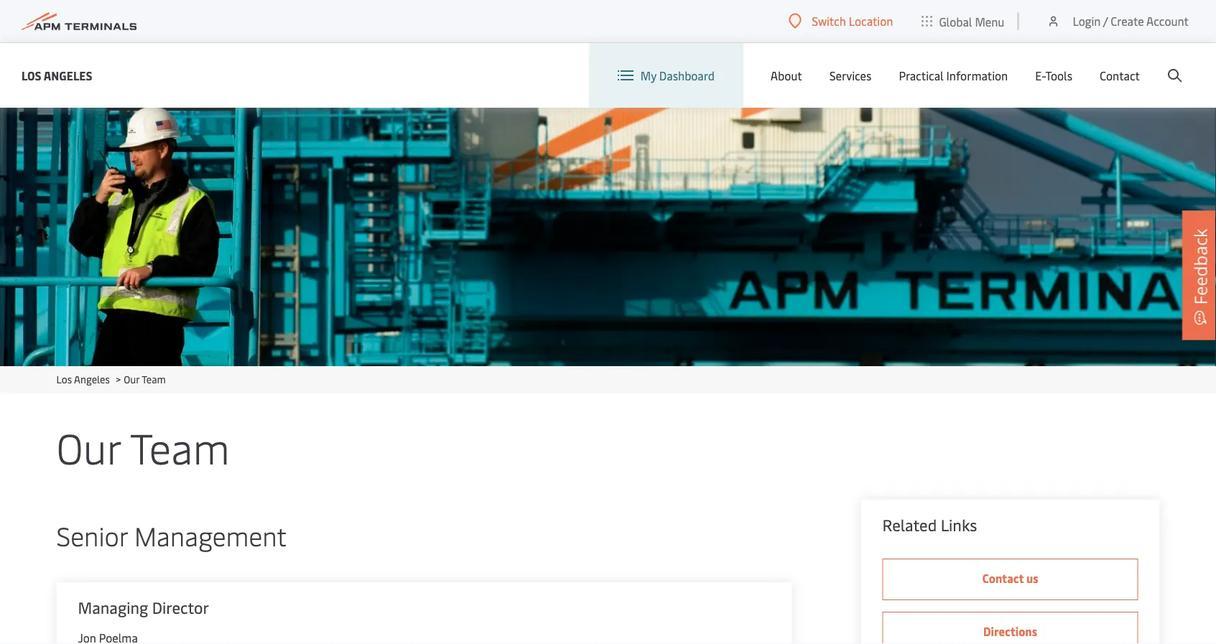 Task type: locate. For each thing, give the bounding box(es) containing it.
dashboard
[[659, 68, 715, 83]]

my dashboard button
[[618, 43, 715, 108]]

los angeles link
[[22, 66, 92, 84], [56, 372, 110, 386]]

services button
[[829, 43, 872, 108]]

0 vertical spatial los angeles link
[[22, 66, 92, 84]]

e-
[[1035, 68, 1045, 83]]

1 horizontal spatial contact
[[1100, 68, 1140, 83]]

login
[[1073, 13, 1101, 29]]

directions
[[983, 624, 1037, 639]]

1 horizontal spatial our
[[124, 372, 140, 386]]

us
[[1026, 571, 1038, 586]]

directions link
[[883, 612, 1138, 644]]

global
[[939, 13, 972, 29]]

global menu button
[[908, 0, 1019, 43]]

our
[[124, 372, 140, 386], [56, 418, 121, 475]]

0 vertical spatial our
[[124, 372, 140, 386]]

our down los angeles > our team
[[56, 418, 121, 475]]

1 vertical spatial our
[[56, 418, 121, 475]]

managing director
[[78, 597, 209, 618]]

location
[[849, 13, 893, 29]]

senior management
[[56, 518, 287, 553]]

our right >
[[124, 372, 140, 386]]

contact left us
[[982, 571, 1024, 586]]

angeles for los angeles
[[44, 68, 92, 83]]

1 vertical spatial los
[[56, 372, 72, 386]]

global menu
[[939, 13, 1005, 29]]

create
[[1111, 13, 1144, 29]]

los angeles
[[22, 68, 92, 83]]

0 horizontal spatial los
[[22, 68, 41, 83]]

services
[[829, 68, 872, 83]]

team
[[142, 372, 166, 386], [130, 418, 230, 475]]

0 vertical spatial los
[[22, 68, 41, 83]]

contact down the "login / create account" link
[[1100, 68, 1140, 83]]

related
[[883, 514, 937, 536]]

my
[[641, 68, 657, 83]]

0 horizontal spatial contact
[[982, 571, 1024, 586]]

about
[[771, 68, 802, 83]]

1 vertical spatial contact
[[982, 571, 1024, 586]]

angeles
[[44, 68, 92, 83], [74, 372, 110, 386]]

los for los angeles
[[22, 68, 41, 83]]

my dashboard
[[641, 68, 715, 83]]

0 vertical spatial angeles
[[44, 68, 92, 83]]

practical information
[[899, 68, 1008, 83]]

links
[[941, 514, 977, 536]]

1 horizontal spatial los
[[56, 372, 72, 386]]

management
[[134, 518, 287, 553]]

practical information button
[[899, 43, 1008, 108]]

contact
[[1100, 68, 1140, 83], [982, 571, 1024, 586]]

1 vertical spatial team
[[130, 418, 230, 475]]

1 vertical spatial angeles
[[74, 372, 110, 386]]

los
[[22, 68, 41, 83], [56, 372, 72, 386]]

0 vertical spatial team
[[142, 372, 166, 386]]



Task type: describe. For each thing, give the bounding box(es) containing it.
la-our team image
[[0, 108, 1216, 366]]

angeles for los angeles > our team
[[74, 372, 110, 386]]

switch location
[[812, 13, 893, 29]]

switch location button
[[789, 13, 893, 29]]

0 vertical spatial contact
[[1100, 68, 1140, 83]]

login / create account
[[1073, 13, 1189, 29]]

/
[[1103, 13, 1108, 29]]

>
[[116, 372, 121, 386]]

contact button
[[1100, 43, 1140, 108]]

director
[[152, 597, 209, 618]]

managing
[[78, 597, 148, 618]]

e-tools
[[1035, 68, 1073, 83]]

0 horizontal spatial our
[[56, 418, 121, 475]]

los angeles > our team
[[56, 372, 166, 386]]

information
[[947, 68, 1008, 83]]

senior
[[56, 518, 128, 553]]

related links contact us
[[883, 514, 1038, 586]]

practical
[[899, 68, 944, 83]]

los for los angeles > our team
[[56, 372, 72, 386]]

contact inside related links contact us
[[982, 571, 1024, 586]]

feedback button
[[1182, 211, 1216, 340]]

menu
[[975, 13, 1005, 29]]

switch
[[812, 13, 846, 29]]

1 vertical spatial los angeles link
[[56, 372, 110, 386]]

about button
[[771, 43, 802, 108]]

contact us link
[[883, 559, 1138, 601]]

feedback
[[1189, 229, 1212, 305]]

login / create account link
[[1046, 0, 1189, 42]]

account
[[1147, 13, 1189, 29]]

our team
[[56, 418, 230, 475]]

tools
[[1045, 68, 1073, 83]]

e-tools button
[[1035, 43, 1073, 108]]



Task type: vqa. For each thing, say whether or not it's contained in the screenshot.
MAERSK NORTHAMPTON 338N | 340S
no



